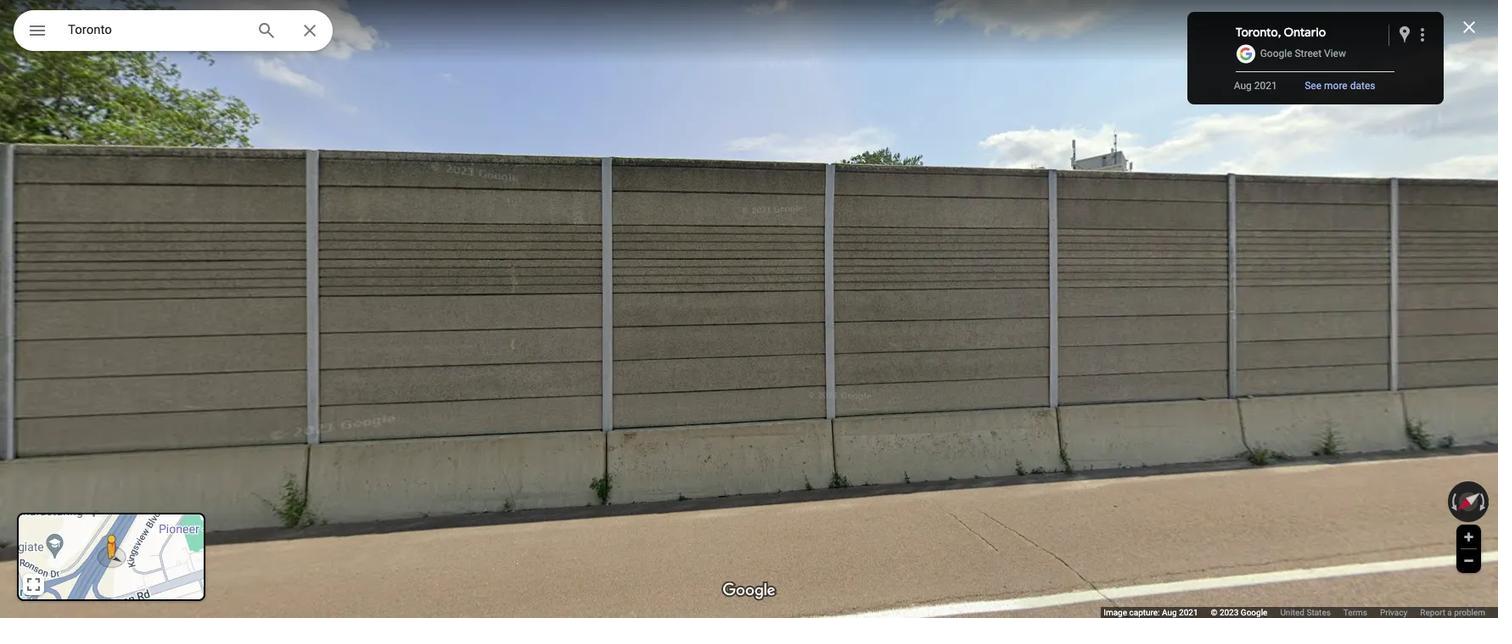 Task type: describe. For each thing, give the bounding box(es) containing it.
 button
[[14, 10, 61, 54]]

1 vertical spatial google
[[1241, 608, 1268, 617]]

google street view
[[1261, 48, 1347, 60]]

report
[[1421, 608, 1446, 617]]

united states
[[1281, 608, 1331, 617]]

interactive map image
[[19, 515, 204, 599]]

street
[[1295, 48, 1322, 60]]

terms
[[1344, 608, 1368, 617]]

states
[[1307, 608, 1331, 617]]

see more dates button
[[1301, 76, 1380, 96]]

see more dates
[[1305, 80, 1376, 92]]

google street view link
[[1261, 48, 1347, 60]]

privacy button
[[1381, 607, 1408, 618]]

toronto,
[[1236, 25, 1282, 40]]

terms button
[[1344, 607, 1368, 618]]

view google street view's profile image
[[1236, 44, 1256, 65]]

image capture: aug 2021
[[1104, 608, 1199, 617]]

zoom in image
[[1463, 531, 1476, 543]]

report a problem
[[1421, 608, 1486, 617]]

expand image
[[27, 578, 40, 591]]

ontario
[[1284, 25, 1327, 40]]

0 vertical spatial aug
[[1234, 80, 1252, 92]]

1 horizontal spatial 2021
[[1255, 80, 1278, 92]]



Task type: vqa. For each thing, say whether or not it's contained in the screenshot.
more
yes



Task type: locate. For each thing, give the bounding box(es) containing it.
aug down "view google street view's profile" "icon"
[[1234, 80, 1252, 92]]

google down toronto, ontario
[[1261, 48, 1293, 60]]

united
[[1281, 608, 1305, 617]]

2021
[[1255, 80, 1278, 92], [1179, 608, 1199, 617]]

see
[[1305, 80, 1322, 92]]

1 horizontal spatial aug
[[1234, 80, 1252, 92]]

2023
[[1220, 608, 1239, 617]]

0 horizontal spatial 2021
[[1179, 608, 1199, 617]]

0 horizontal spatial aug
[[1162, 608, 1177, 617]]

©
[[1211, 608, 1218, 617]]

toronto, ontario
[[1236, 25, 1327, 40]]

google
[[1261, 48, 1293, 60], [1241, 608, 1268, 617]]

privacy
[[1381, 608, 1408, 617]]

aug
[[1234, 80, 1252, 92], [1162, 608, 1177, 617]]

footer inside google maps element
[[1104, 607, 1499, 618]]

aug right capture:
[[1162, 608, 1177, 617]]

image
[[1104, 608, 1128, 617]]

© 2023 google
[[1211, 608, 1268, 617]]

None field
[[68, 20, 243, 40]]

google right 2023
[[1241, 608, 1268, 617]]

none field inside 'toronto' field
[[68, 20, 243, 40]]

more
[[1325, 80, 1348, 92]]

1 vertical spatial aug
[[1162, 608, 1177, 617]]

united states button
[[1281, 607, 1331, 618]]

2021 down "view google street view's profile" "icon"
[[1255, 80, 1278, 92]]

2021 left ©
[[1179, 608, 1199, 617]]

aug 2021
[[1234, 80, 1278, 92]]

report a problem link
[[1421, 607, 1486, 618]]

zoom out image
[[1463, 554, 1476, 567]]


[[27, 19, 48, 42]]

0 vertical spatial google
[[1261, 48, 1293, 60]]

view
[[1325, 48, 1347, 60]]

dates
[[1351, 80, 1376, 92]]

footer containing image capture: aug 2021
[[1104, 607, 1499, 618]]

 search field
[[14, 10, 333, 54]]

Toronto field
[[14, 10, 333, 51]]

google maps element
[[0, 0, 1499, 618]]

1 vertical spatial 2021
[[1179, 608, 1199, 617]]

0 vertical spatial 2021
[[1255, 80, 1278, 92]]

capture:
[[1130, 608, 1160, 617]]

problem
[[1455, 608, 1486, 617]]

footer
[[1104, 607, 1499, 618]]

a
[[1448, 608, 1453, 617]]



